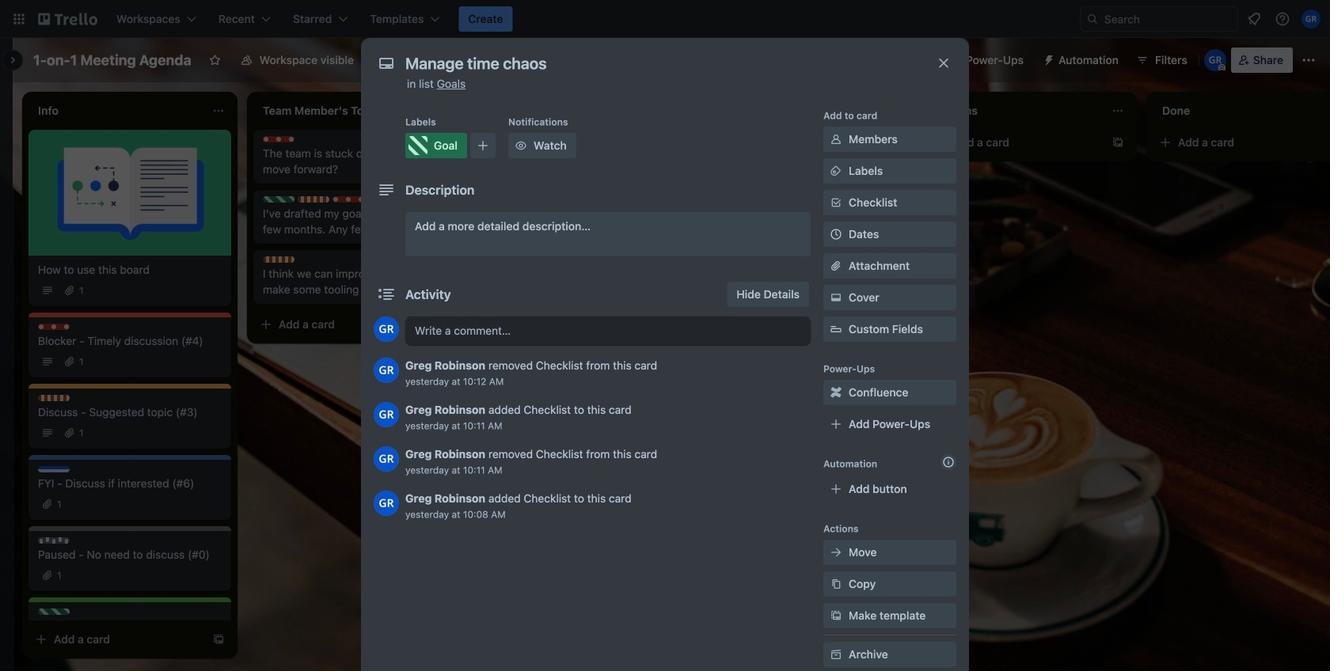 Task type: describe. For each thing, give the bounding box(es) containing it.
Write a comment text field
[[406, 317, 811, 345]]

Search field
[[1099, 7, 1238, 31]]

show menu image
[[1301, 52, 1317, 68]]

1 vertical spatial sm image
[[829, 290, 844, 306]]

2 vertical spatial sm image
[[829, 577, 844, 593]]

1 vertical spatial color: blue, title: "fyi" element
[[38, 467, 70, 473]]

1 horizontal spatial color: blue, title: "fyi" element
[[368, 196, 399, 203]]

search image
[[1087, 13, 1099, 25]]

1 vertical spatial color: red, title: "blocker" element
[[333, 196, 364, 203]]

0 vertical spatial color: green, title: "goal" element
[[406, 133, 467, 158]]

star or unstar board image
[[209, 54, 222, 67]]

1 horizontal spatial color: red, title: "blocker" element
[[263, 136, 295, 143]]



Task type: vqa. For each thing, say whether or not it's contained in the screenshot.
Halp on the top
no



Task type: locate. For each thing, give the bounding box(es) containing it.
1 vertical spatial color: green, title: "goal" element
[[263, 196, 295, 203]]

0 vertical spatial color: blue, title: "fyi" element
[[368, 196, 399, 203]]

1 greg robinson (gregrobinson96) image from the top
[[374, 317, 399, 342]]

3 greg robinson (gregrobinson96) image from the top
[[374, 402, 399, 428]]

2 horizontal spatial color: red, title: "blocker" element
[[333, 196, 364, 203]]

color: red, title: "blocker" element
[[263, 136, 295, 143], [333, 196, 364, 203], [38, 324, 70, 330]]

0 vertical spatial sm image
[[1037, 48, 1059, 70]]

2 horizontal spatial color: green, title: "goal" element
[[406, 133, 467, 158]]

2 vertical spatial color: red, title: "blocker" element
[[38, 324, 70, 330]]

greg robinson (gregrobinson96) image
[[374, 317, 399, 342], [374, 358, 399, 383], [374, 402, 399, 428]]

None text field
[[398, 49, 920, 78]]

1 horizontal spatial color: black, title: "paused" element
[[402, 196, 434, 203]]

color: orange, title: "discuss" element
[[488, 136, 520, 143], [298, 196, 330, 203], [263, 257, 295, 263], [38, 395, 70, 402]]

customize views image
[[442, 52, 458, 68]]

0 horizontal spatial color: black, title: "paused" element
[[38, 538, 70, 544]]

0 vertical spatial greg robinson (gregrobinson96) image
[[374, 317, 399, 342]]

0 vertical spatial color: black, title: "paused" element
[[402, 196, 434, 203]]

sm image
[[1037, 48, 1059, 70], [829, 290, 844, 306], [829, 577, 844, 593]]

color: green, title: "goal" element
[[406, 133, 467, 158], [263, 196, 295, 203], [38, 609, 70, 615]]

open information menu image
[[1275, 11, 1291, 27]]

color: blue, title: "fyi" element
[[368, 196, 399, 203], [38, 467, 70, 473]]

0 vertical spatial color: red, title: "blocker" element
[[263, 136, 295, 143]]

greg robinson (gregrobinson96) image
[[1302, 10, 1321, 29], [1205, 49, 1227, 71], [374, 447, 399, 472], [374, 491, 399, 516]]

2 vertical spatial greg robinson (gregrobinson96) image
[[374, 402, 399, 428]]

1 vertical spatial color: black, title: "paused" element
[[38, 538, 70, 544]]

primary element
[[0, 0, 1331, 38]]

create from template… image
[[1112, 136, 1125, 149]]

1 horizontal spatial color: green, title: "goal" element
[[263, 196, 295, 203]]

sm image
[[829, 131, 844, 147], [513, 138, 529, 154], [829, 163, 844, 179], [829, 385, 844, 401], [829, 545, 844, 561], [829, 608, 844, 624], [829, 647, 844, 663]]

2 vertical spatial color: green, title: "goal" element
[[38, 609, 70, 615]]

2 greg robinson (gregrobinson96) image from the top
[[374, 358, 399, 383]]

edit card image
[[886, 137, 898, 150]]

0 horizontal spatial color: blue, title: "fyi" element
[[38, 467, 70, 473]]

0 notifications image
[[1245, 10, 1264, 29]]

0 horizontal spatial color: green, title: "goal" element
[[38, 609, 70, 615]]

0 horizontal spatial color: red, title: "blocker" element
[[38, 324, 70, 330]]

Board name text field
[[25, 48, 199, 73]]

1 vertical spatial greg robinson (gregrobinson96) image
[[374, 358, 399, 383]]

color: black, title: "paused" element
[[402, 196, 434, 203], [38, 538, 70, 544]]

create from template… image
[[662, 242, 675, 255], [887, 271, 900, 284], [437, 318, 450, 331], [212, 634, 225, 646]]



